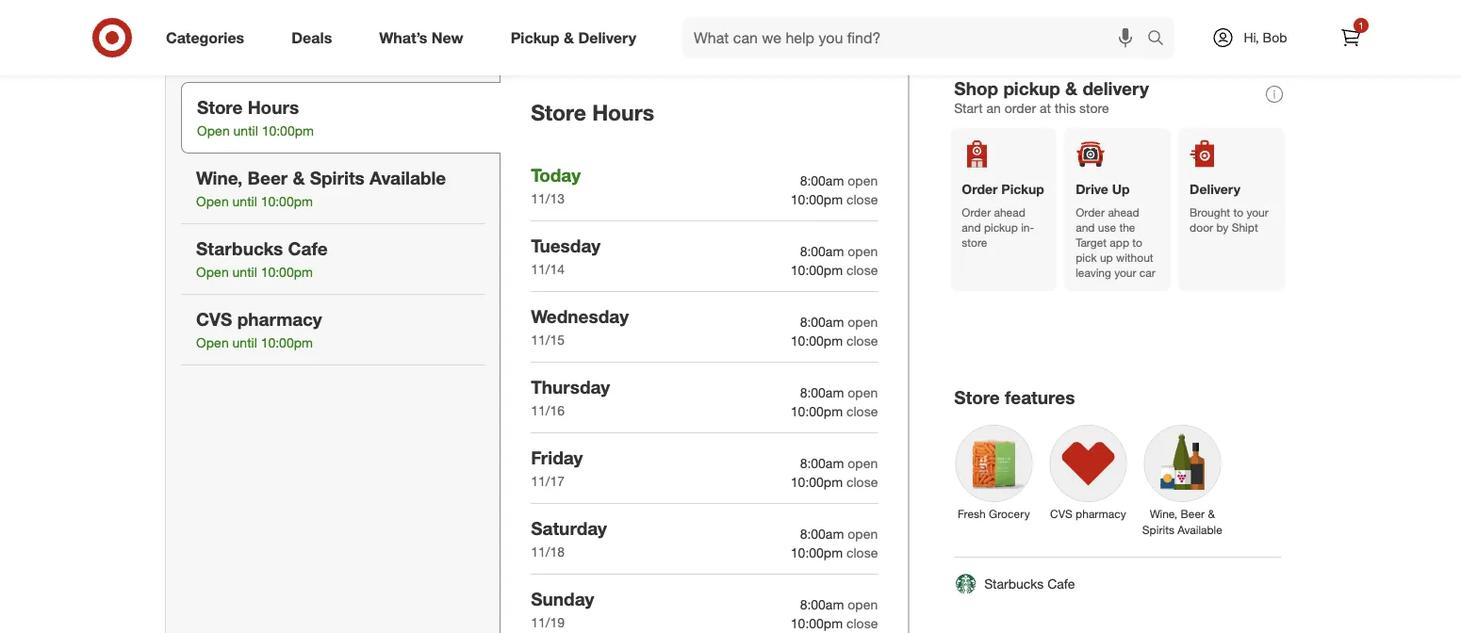 Task type: locate. For each thing, give the bounding box(es) containing it.
wine, for wine, beer & spirits available open until 10:00pm
[[196, 167, 243, 189]]

cafe down cvs pharmacy
[[1048, 576, 1076, 593]]

cvs inside cvs pharmacy open until 10:00pm
[[196, 308, 232, 330]]

starbucks up cvs pharmacy open until 10:00pm on the left of page
[[196, 238, 283, 259]]

pickup left in- on the top right of page
[[984, 220, 1018, 235]]

11/19
[[531, 615, 565, 631]]

6 open from the top
[[848, 526, 878, 543]]

open inside cvs pharmacy open until 10:00pm
[[196, 335, 229, 351]]

0 vertical spatial starbucks
[[196, 238, 283, 259]]

and inside drive up order ahead and use the target app to pick up without leaving your car
[[1076, 220, 1095, 235]]

pharmacy for cvs pharmacy
[[1076, 507, 1127, 521]]

delivery up the brought
[[1190, 181, 1241, 198]]

delivery
[[1083, 77, 1150, 99]]

8:00am for saturday
[[800, 526, 844, 543]]

1 and from the left
[[962, 220, 981, 235]]

your
[[1247, 205, 1269, 219], [1115, 266, 1137, 280]]

your inside delivery brought to your door by shipt
[[1247, 205, 1269, 219]]

store for store features
[[955, 387, 1000, 408]]

1 horizontal spatial your
[[1247, 205, 1269, 219]]

pharmacy left the wine, beer & spirits available
[[1076, 507, 1127, 521]]

0 horizontal spatial delivery
[[578, 28, 637, 47]]

close for thursday
[[847, 404, 878, 420]]

5 close from the top
[[847, 474, 878, 491]]

saturday 11/18
[[531, 518, 607, 561]]

1 horizontal spatial spirits
[[1143, 523, 1175, 537]]

3 close from the top
[[847, 333, 878, 349]]

to up without
[[1133, 235, 1143, 250]]

1 horizontal spatial delivery
[[1190, 181, 1241, 198]]

1 open from the top
[[848, 173, 878, 189]]

close for friday
[[847, 474, 878, 491]]

cvs
[[196, 308, 232, 330], [1051, 507, 1073, 521]]

1 horizontal spatial cvs
[[1051, 507, 1073, 521]]

0 vertical spatial pharmacy
[[237, 308, 322, 330]]

today 11/13
[[531, 164, 581, 207]]

wine, inside wine, beer & spirits available open until 10:00pm
[[196, 167, 243, 189]]

your up shipt on the right top of page
[[1247, 205, 1269, 219]]

tuesday 11/14
[[531, 235, 601, 278]]

1 vertical spatial your
[[1115, 266, 1137, 280]]

what's new link
[[363, 17, 487, 58]]

hi, bob
[[1244, 29, 1288, 46]]

delivery up store hours
[[578, 28, 637, 47]]

spirits inside the wine, beer & spirits available
[[1143, 523, 1175, 537]]

0 horizontal spatial beer
[[248, 167, 288, 189]]

available
[[370, 167, 446, 189], [1178, 523, 1223, 537]]

spirits for wine, beer & spirits available open until 10:00pm
[[310, 167, 365, 189]]

1 8:00am from the top
[[800, 173, 844, 189]]

until for store
[[233, 123, 258, 139]]

hours for store hours open until 10:00pm
[[248, 96, 299, 118]]

available inside the wine, beer & spirits available
[[1178, 523, 1223, 537]]

ahead inside drive up order ahead and use the target app to pick up without leaving your car
[[1108, 205, 1140, 219]]

and left in- on the top right of page
[[962, 220, 981, 235]]

hours down pickup & delivery 'link'
[[592, 99, 655, 125]]

beer inside wine, beer & spirits available open until 10:00pm
[[248, 167, 288, 189]]

1 horizontal spatial and
[[1076, 220, 1095, 235]]

ahead inside the order pickup order ahead and pickup in- store
[[994, 205, 1026, 219]]

close
[[847, 191, 878, 208], [847, 262, 878, 279], [847, 333, 878, 349], [847, 404, 878, 420], [847, 474, 878, 491], [847, 545, 878, 561], [847, 616, 878, 632]]

6 close from the top
[[847, 545, 878, 561]]

1 horizontal spatial pickup
[[1002, 181, 1045, 198]]

0 horizontal spatial wine,
[[196, 167, 243, 189]]

search button
[[1139, 17, 1185, 62]]

target
[[1076, 235, 1107, 250]]

1 link
[[1331, 17, 1372, 58]]

0 vertical spatial cvs
[[196, 308, 232, 330]]

open for cvs pharmacy
[[196, 335, 229, 351]]

0 vertical spatial your
[[1247, 205, 1269, 219]]

& inside shop pickup & delivery start an order at this store
[[1066, 77, 1078, 99]]

friday 11/17
[[531, 447, 583, 490]]

your down without
[[1115, 266, 1137, 280]]

3 open from the top
[[848, 314, 878, 330]]

beer inside the wine, beer & spirits available
[[1181, 507, 1205, 521]]

wednesday
[[531, 305, 629, 327]]

0 horizontal spatial store
[[962, 235, 988, 250]]

at
[[1040, 100, 1052, 116]]

store inside "store hours open until 10:00pm"
[[197, 96, 243, 118]]

4 open from the top
[[848, 385, 878, 401]]

2 open from the top
[[848, 243, 878, 260]]

1 horizontal spatial pharmacy
[[1076, 507, 1127, 521]]

7 8:00am from the top
[[800, 597, 844, 613]]

0 horizontal spatial your
[[1115, 266, 1137, 280]]

8:00am
[[800, 173, 844, 189], [800, 243, 844, 260], [800, 314, 844, 330], [800, 385, 844, 401], [800, 455, 844, 472], [800, 526, 844, 543], [800, 597, 844, 613]]

11/18
[[531, 544, 565, 561]]

1 horizontal spatial available
[[1178, 523, 1223, 537]]

pharmacy down starbucks cafe open until 10:00pm
[[237, 308, 322, 330]]

0 vertical spatial delivery
[[578, 28, 637, 47]]

1 vertical spatial starbucks
[[985, 576, 1044, 593]]

start
[[955, 100, 983, 116]]

1 8:00am open 10:00pm close from the top
[[791, 173, 878, 208]]

store down categories link on the left
[[197, 96, 243, 118]]

4 close from the top
[[847, 404, 878, 420]]

ahead up in- on the top right of page
[[994, 205, 1026, 219]]

the
[[1120, 220, 1136, 235]]

5 8:00am open 10:00pm close from the top
[[791, 455, 878, 491]]

shop pickup & delivery start an order at this store
[[955, 77, 1150, 116]]

0 horizontal spatial ahead
[[994, 205, 1026, 219]]

cvs down starbucks cafe open until 10:00pm
[[196, 308, 232, 330]]

store
[[197, 96, 243, 118], [531, 99, 586, 125], [955, 387, 1000, 408]]

7 open from the top
[[848, 597, 878, 613]]

and for order
[[962, 220, 981, 235]]

cafe down wine, beer & spirits available open until 10:00pm
[[288, 238, 328, 259]]

delivery
[[578, 28, 637, 47], [1190, 181, 1241, 198]]

1 vertical spatial wine,
[[1150, 507, 1178, 521]]

without
[[1117, 251, 1154, 265]]

ahead for up
[[1108, 205, 1140, 219]]

8:00am for sunday
[[800, 597, 844, 613]]

wine,
[[196, 167, 243, 189], [1150, 507, 1178, 521]]

8:00am open 10:00pm close for thursday
[[791, 385, 878, 420]]

wine, down "store hours open until 10:00pm"
[[196, 167, 243, 189]]

open for today
[[848, 173, 878, 189]]

and inside the order pickup order ahead and pickup in- store
[[962, 220, 981, 235]]

up
[[1113, 181, 1130, 198]]

0 horizontal spatial available
[[370, 167, 446, 189]]

1 vertical spatial to
[[1133, 235, 1143, 250]]

pickup right new
[[511, 28, 560, 47]]

1 vertical spatial store
[[962, 235, 988, 250]]

1 horizontal spatial beer
[[1181, 507, 1205, 521]]

by
[[1217, 220, 1229, 235]]

1 vertical spatial cafe
[[1048, 576, 1076, 593]]

hours inside "store hours open until 10:00pm"
[[248, 96, 299, 118]]

until inside "store hours open until 10:00pm"
[[233, 123, 258, 139]]

wine, beer & spirits available
[[1143, 507, 1223, 537]]

until for cvs
[[233, 335, 257, 351]]

2 8:00am from the top
[[800, 243, 844, 260]]

1 vertical spatial delivery
[[1190, 181, 1241, 198]]

deals link
[[276, 17, 356, 58]]

beer
[[248, 167, 288, 189], [1181, 507, 1205, 521]]

pickup
[[511, 28, 560, 47], [1002, 181, 1045, 198]]

order for drive up
[[1076, 205, 1105, 219]]

1 vertical spatial pickup
[[1002, 181, 1045, 198]]

1 vertical spatial beer
[[1181, 507, 1205, 521]]

order
[[962, 181, 998, 198], [962, 205, 991, 219], [1076, 205, 1105, 219]]

1 horizontal spatial ahead
[[1108, 205, 1140, 219]]

1 horizontal spatial wine,
[[1150, 507, 1178, 521]]

8:00am open 10:00pm close for today
[[791, 173, 878, 208]]

What can we help you find? suggestions appear below search field
[[683, 17, 1152, 58]]

wine, right cvs pharmacy
[[1150, 507, 1178, 521]]

0 vertical spatial pickup
[[1004, 77, 1061, 99]]

0 vertical spatial spirits
[[310, 167, 365, 189]]

and for drive
[[1076, 220, 1095, 235]]

1 vertical spatial spirits
[[1143, 523, 1175, 537]]

0 horizontal spatial pickup
[[511, 28, 560, 47]]

1 horizontal spatial starbucks
[[985, 576, 1044, 593]]

8:00am for friday
[[800, 455, 844, 472]]

hours down deals
[[248, 96, 299, 118]]

1 horizontal spatial store
[[1080, 100, 1110, 116]]

your inside drive up order ahead and use the target app to pick up without leaving your car
[[1115, 266, 1137, 280]]

spirits
[[310, 167, 365, 189], [1143, 523, 1175, 537]]

4 8:00am from the top
[[800, 385, 844, 401]]

1 vertical spatial available
[[1178, 523, 1223, 537]]

cafe
[[288, 238, 328, 259], [1048, 576, 1076, 593]]

store left 'features'
[[955, 387, 1000, 408]]

1 vertical spatial cvs
[[1051, 507, 1073, 521]]

0 vertical spatial to
[[1234, 205, 1244, 219]]

10:00pm inside starbucks cafe open until 10:00pm
[[261, 264, 313, 281]]

1 vertical spatial pharmacy
[[1076, 507, 1127, 521]]

5 8:00am from the top
[[800, 455, 844, 472]]

1 close from the top
[[847, 191, 878, 208]]

spirits inside wine, beer & spirits available open until 10:00pm
[[310, 167, 365, 189]]

wednesday 11/15
[[531, 305, 629, 349]]

open
[[848, 173, 878, 189], [848, 243, 878, 260], [848, 314, 878, 330], [848, 385, 878, 401], [848, 455, 878, 472], [848, 526, 878, 543], [848, 597, 878, 613]]

and
[[962, 220, 981, 235], [1076, 220, 1095, 235]]

0 horizontal spatial pharmacy
[[237, 308, 322, 330]]

to
[[1234, 205, 1244, 219], [1133, 235, 1143, 250]]

pickup up order
[[1004, 77, 1061, 99]]

0 vertical spatial pickup
[[511, 28, 560, 47]]

cvs pharmacy
[[1051, 507, 1127, 521]]

1 vertical spatial pickup
[[984, 220, 1018, 235]]

cafe for starbucks cafe
[[1048, 576, 1076, 593]]

cvs right grocery
[[1051, 507, 1073, 521]]

0 horizontal spatial store
[[197, 96, 243, 118]]

&
[[564, 28, 574, 47], [1066, 77, 1078, 99], [293, 167, 305, 189], [1208, 507, 1216, 521]]

search
[[1139, 30, 1185, 49]]

0 vertical spatial beer
[[248, 167, 288, 189]]

8:00am open 10:00pm close
[[791, 173, 878, 208], [791, 243, 878, 279], [791, 314, 878, 349], [791, 385, 878, 420], [791, 455, 878, 491], [791, 526, 878, 561], [791, 597, 878, 632]]

hours for store hours
[[592, 99, 655, 125]]

what's
[[379, 28, 428, 47]]

1 horizontal spatial store
[[531, 99, 586, 125]]

3 8:00am from the top
[[800, 314, 844, 330]]

6 8:00am from the top
[[800, 526, 844, 543]]

leaving
[[1076, 266, 1112, 280]]

order inside drive up order ahead and use the target app to pick up without leaving your car
[[1076, 205, 1105, 219]]

3 8:00am open 10:00pm close from the top
[[791, 314, 878, 349]]

0 vertical spatial available
[[370, 167, 446, 189]]

pickup & delivery
[[511, 28, 637, 47]]

until inside wine, beer & spirits available open until 10:00pm
[[233, 194, 257, 210]]

2 ahead from the left
[[1108, 205, 1140, 219]]

& inside the wine, beer & spirits available
[[1208, 507, 1216, 521]]

7 close from the top
[[847, 616, 878, 632]]

pharmacy
[[237, 308, 322, 330], [1076, 507, 1127, 521]]

until
[[233, 123, 258, 139], [233, 194, 257, 210], [233, 264, 257, 281], [233, 335, 257, 351]]

0 vertical spatial wine,
[[196, 167, 243, 189]]

0 vertical spatial store
[[1080, 100, 1110, 116]]

store
[[1080, 100, 1110, 116], [962, 235, 988, 250]]

features
[[1005, 387, 1076, 408]]

wine, inside the wine, beer & spirits available
[[1150, 507, 1178, 521]]

7 8:00am open 10:00pm close from the top
[[791, 597, 878, 632]]

open inside starbucks cafe open until 10:00pm
[[196, 264, 229, 281]]

& for wine, beer & spirits available open until 10:00pm
[[293, 167, 305, 189]]

0 vertical spatial cafe
[[288, 238, 328, 259]]

shipt
[[1232, 220, 1259, 235]]

0 horizontal spatial hours
[[248, 96, 299, 118]]

0 horizontal spatial and
[[962, 220, 981, 235]]

open inside "store hours open until 10:00pm"
[[197, 123, 230, 139]]

use
[[1098, 220, 1117, 235]]

8:00am for thursday
[[800, 385, 844, 401]]

8:00am open 10:00pm close for tuesday
[[791, 243, 878, 279]]

1 horizontal spatial cafe
[[1048, 576, 1076, 593]]

pickup up in- on the top right of page
[[1002, 181, 1045, 198]]

delivery brought to your door by shipt
[[1190, 181, 1269, 235]]

fresh grocery
[[958, 507, 1030, 521]]

tuesday
[[531, 235, 601, 256]]

0 horizontal spatial to
[[1133, 235, 1143, 250]]

6 8:00am open 10:00pm close from the top
[[791, 526, 878, 561]]

categories
[[166, 28, 244, 47]]

until inside starbucks cafe open until 10:00pm
[[233, 264, 257, 281]]

starbucks inside starbucks cafe open until 10:00pm
[[196, 238, 283, 259]]

order for order pickup
[[962, 205, 991, 219]]

wine, beer & spirits available link
[[1136, 417, 1230, 542]]

delivery inside pickup & delivery 'link'
[[578, 28, 637, 47]]

until inside cvs pharmacy open until 10:00pm
[[233, 335, 257, 351]]

0 horizontal spatial cafe
[[288, 238, 328, 259]]

ahead up the in the right top of the page
[[1108, 205, 1140, 219]]

close for tuesday
[[847, 262, 878, 279]]

& inside wine, beer & spirits available open until 10:00pm
[[293, 167, 305, 189]]

grocery
[[989, 507, 1030, 521]]

0 horizontal spatial starbucks
[[196, 238, 283, 259]]

to up shipt on the right top of page
[[1234, 205, 1244, 219]]

open
[[197, 123, 230, 139], [196, 194, 229, 210], [196, 264, 229, 281], [196, 335, 229, 351]]

1 ahead from the left
[[994, 205, 1026, 219]]

8:00am for wednesday
[[800, 314, 844, 330]]

thursday
[[531, 376, 610, 398]]

11/13
[[531, 191, 565, 207]]

store up today at top
[[531, 99, 586, 125]]

starbucks down grocery
[[985, 576, 1044, 593]]

0 horizontal spatial cvs
[[196, 308, 232, 330]]

ahead
[[994, 205, 1026, 219], [1108, 205, 1140, 219]]

4 8:00am open 10:00pm close from the top
[[791, 385, 878, 420]]

1 horizontal spatial hours
[[592, 99, 655, 125]]

2 and from the left
[[1076, 220, 1095, 235]]

1 horizontal spatial to
[[1234, 205, 1244, 219]]

2 8:00am open 10:00pm close from the top
[[791, 243, 878, 279]]

close for sunday
[[847, 616, 878, 632]]

starbucks
[[196, 238, 283, 259], [985, 576, 1044, 593]]

thursday 11/16
[[531, 376, 610, 419]]

up
[[1101, 251, 1114, 265]]

and up target
[[1076, 220, 1095, 235]]

pharmacy inside cvs pharmacy open until 10:00pm
[[237, 308, 322, 330]]

available inside wine, beer & spirits available open until 10:00pm
[[370, 167, 446, 189]]

5 open from the top
[[848, 455, 878, 472]]

pickup
[[1004, 77, 1061, 99], [984, 220, 1018, 235]]

cafe inside starbucks cafe open until 10:00pm
[[288, 238, 328, 259]]

8:00am for today
[[800, 173, 844, 189]]

2 horizontal spatial store
[[955, 387, 1000, 408]]

2 close from the top
[[847, 262, 878, 279]]

0 horizontal spatial spirits
[[310, 167, 365, 189]]



Task type: vqa. For each thing, say whether or not it's contained in the screenshot.


Task type: describe. For each thing, give the bounding box(es) containing it.
cvs pharmacy open until 10:00pm
[[196, 308, 322, 351]]

fresh
[[958, 507, 986, 521]]

order
[[1005, 100, 1037, 116]]

cvs for cvs pharmacy open until 10:00pm
[[196, 308, 232, 330]]

store for store hours
[[531, 99, 586, 125]]

drive
[[1076, 181, 1109, 198]]

close for saturday
[[847, 545, 878, 561]]

cvs for cvs pharmacy
[[1051, 507, 1073, 521]]

categories link
[[150, 17, 268, 58]]

open inside wine, beer & spirits available open until 10:00pm
[[196, 194, 229, 210]]

11/17
[[531, 473, 565, 490]]

brought
[[1190, 205, 1231, 219]]

11/15
[[531, 332, 565, 349]]

starbucks for starbucks cafe open until 10:00pm
[[196, 238, 283, 259]]

1
[[1359, 19, 1364, 31]]

close for today
[[847, 191, 878, 208]]

app
[[1110, 235, 1130, 250]]

pickup inside shop pickup & delivery start an order at this store
[[1004, 77, 1061, 99]]

drive up order ahead and use the target app to pick up without leaving your car
[[1076, 181, 1156, 280]]

store for store hours open until 10:00pm
[[197, 96, 243, 118]]

fresh grocery link
[[947, 417, 1041, 526]]

new
[[432, 28, 464, 47]]

cvs pharmacy link
[[1041, 417, 1136, 526]]

close for wednesday
[[847, 333, 878, 349]]

8:00am open 10:00pm close for wednesday
[[791, 314, 878, 349]]

open for sunday
[[848, 597, 878, 613]]

today
[[531, 164, 581, 186]]

pick
[[1076, 251, 1097, 265]]

store hours
[[531, 99, 655, 125]]

& for wine, beer & spirits available
[[1208, 507, 1216, 521]]

11/14
[[531, 261, 565, 278]]

8:00am for tuesday
[[800, 243, 844, 260]]

open for saturday
[[848, 526, 878, 543]]

in-
[[1022, 220, 1035, 235]]

starbucks for starbucks cafe
[[985, 576, 1044, 593]]

pharmacy for cvs pharmacy open until 10:00pm
[[237, 308, 322, 330]]

sunday
[[531, 588, 594, 610]]

store inside the order pickup order ahead and pickup in- store
[[962, 235, 988, 250]]

store capabilities with hours, vertical tabs tab list
[[165, 66, 501, 634]]

open for tuesday
[[848, 243, 878, 260]]

order pickup order ahead and pickup in- store
[[962, 181, 1045, 250]]

spirits for wine, beer & spirits available
[[1143, 523, 1175, 537]]

8:00am open 10:00pm close for friday
[[791, 455, 878, 491]]

8:00am open 10:00pm close for saturday
[[791, 526, 878, 561]]

available for wine, beer & spirits available
[[1178, 523, 1223, 537]]

8:00am open 10:00pm close for sunday
[[791, 597, 878, 632]]

open for starbucks cafe
[[196, 264, 229, 281]]

beer for wine, beer & spirits available
[[1181, 507, 1205, 521]]

pickup inside the order pickup order ahead and pickup in- store
[[1002, 181, 1045, 198]]

friday
[[531, 447, 583, 469]]

open for store hours
[[197, 123, 230, 139]]

& inside 'link'
[[564, 28, 574, 47]]

store hours open until 10:00pm
[[197, 96, 314, 139]]

until for starbucks
[[233, 264, 257, 281]]

open for wednesday
[[848, 314, 878, 330]]

pickup inside the order pickup order ahead and pickup in- store
[[984, 220, 1018, 235]]

shop
[[955, 77, 999, 99]]

to inside drive up order ahead and use the target app to pick up without leaving your car
[[1133, 235, 1143, 250]]

pickup inside 'link'
[[511, 28, 560, 47]]

cafe for starbucks cafe open until 10:00pm
[[288, 238, 328, 259]]

open for friday
[[848, 455, 878, 472]]

store features
[[955, 387, 1076, 408]]

beer for wine, beer & spirits available open until 10:00pm
[[248, 167, 288, 189]]

deals
[[292, 28, 332, 47]]

to inside delivery brought to your door by shipt
[[1234, 205, 1244, 219]]

available for wine, beer & spirits available open until 10:00pm
[[370, 167, 446, 189]]

sunday 11/19
[[531, 588, 594, 631]]

starbucks cafe open until 10:00pm
[[196, 238, 328, 281]]

open for thursday
[[848, 385, 878, 401]]

10:00pm inside cvs pharmacy open until 10:00pm
[[261, 335, 313, 351]]

an
[[987, 100, 1001, 116]]

ahead for pickup
[[994, 205, 1026, 219]]

store inside shop pickup & delivery start an order at this store
[[1080, 100, 1110, 116]]

& for shop pickup & delivery start an order at this store
[[1066, 77, 1078, 99]]

pickup & delivery link
[[495, 17, 660, 58]]

11/16
[[531, 403, 565, 419]]

this
[[1055, 100, 1076, 116]]

saturday
[[531, 518, 607, 539]]

car
[[1140, 266, 1156, 280]]

bob
[[1263, 29, 1288, 46]]

10:00pm inside wine, beer & spirits available open until 10:00pm
[[261, 194, 313, 210]]

10:00pm inside "store hours open until 10:00pm"
[[262, 123, 314, 139]]

starbucks cafe
[[985, 576, 1076, 593]]

wine, beer & spirits available open until 10:00pm
[[196, 167, 446, 210]]

door
[[1190, 220, 1214, 235]]

hi,
[[1244, 29, 1260, 46]]

delivery inside delivery brought to your door by shipt
[[1190, 181, 1241, 198]]

wine, for wine, beer & spirits available
[[1150, 507, 1178, 521]]

what's new
[[379, 28, 464, 47]]



